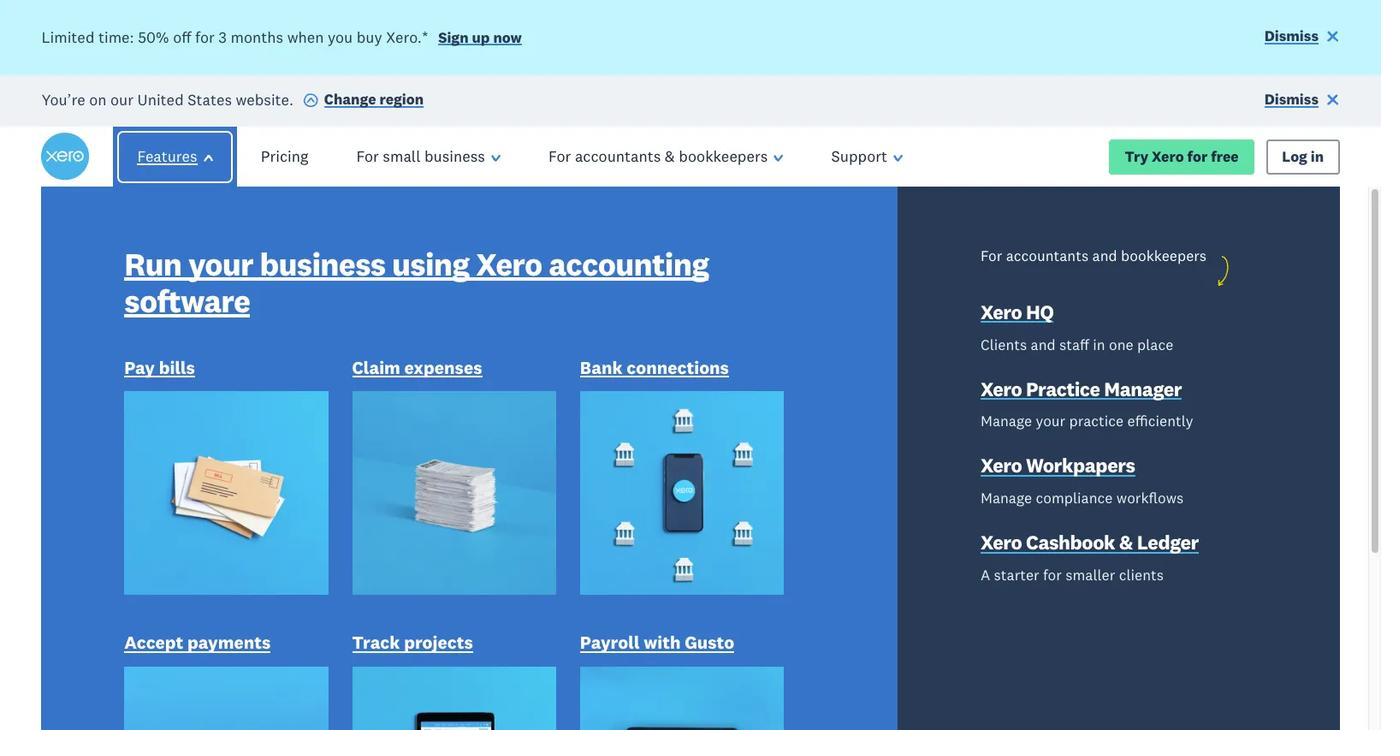 Task type: describe. For each thing, give the bounding box(es) containing it.
bills
[[159, 356, 195, 379]]

starter
[[995, 566, 1040, 585]]

with inside back to what you love with xero accounting software
[[302, 363, 447, 453]]

for for for small business
[[357, 147, 379, 166]]

xero cashbook & ledger
[[981, 530, 1199, 555]]

& for cashbook
[[1120, 530, 1134, 555]]

sign
[[438, 28, 469, 47]]

manage your practice efficiently
[[981, 412, 1194, 431]]

claim
[[352, 356, 401, 379]]

get
[[387, 670, 430, 705]]

log
[[1283, 147, 1308, 166]]

run your business using xero accounting software
[[124, 244, 709, 321]]

features button
[[107, 127, 243, 187]]

xero hq
[[981, 299, 1054, 324]]

features
[[137, 147, 197, 166]]

your for run
[[188, 244, 253, 284]]

pricing
[[261, 147, 309, 166]]

back
[[283, 234, 442, 324]]

clients and staff in one place
[[981, 335, 1174, 354]]

1 vertical spatial with
[[644, 631, 681, 654]]

manage for practice
[[981, 412, 1033, 431]]

time
[[253, 670, 308, 705]]

using
[[392, 244, 470, 284]]

up
[[472, 28, 490, 47]]

accept payments link
[[124, 631, 271, 658]]

pricing link
[[237, 127, 333, 187]]

ledger
[[1138, 530, 1199, 555]]

1 vertical spatial and
[[1031, 335, 1056, 354]]

run
[[124, 244, 182, 284]]

limited time offer: get 50% off for 3 months* plus fre
[[152, 670, 534, 730]]

accept payments
[[124, 631, 271, 654]]

expenses
[[405, 356, 482, 379]]

limited for limited time: 50% off for 3 months when you buy xero.*
[[41, 27, 95, 47]]

for accountants & bookkeepers button
[[525, 127, 808, 187]]

payments
[[187, 631, 271, 654]]

dismiss for limited time: 50% off for 3 months when you buy xero.*
[[1265, 27, 1319, 45]]

for accountants and bookkeepers
[[981, 246, 1207, 265]]

bookkeepers for for accountants and bookkeepers
[[1122, 246, 1207, 265]]

on
[[89, 89, 107, 109]]

to
[[457, 234, 526, 324]]

limited for limited time offer: get 50% off for 3 months* plus fre
[[152, 670, 246, 705]]

for small business button
[[333, 127, 525, 187]]

xero.*
[[386, 27, 429, 47]]

bank
[[580, 356, 623, 379]]

months
[[231, 27, 283, 47]]

track projects link
[[352, 631, 473, 658]]

bookkeepers for for accountants & bookkeepers
[[679, 147, 768, 166]]

claim expenses
[[352, 356, 482, 379]]

one
[[1110, 335, 1134, 354]]

payroll
[[580, 631, 640, 654]]

for accountants & bookkeepers
[[549, 147, 768, 166]]

compliance
[[1036, 489, 1113, 508]]

for left free
[[1188, 147, 1208, 166]]

for for for accountants and bookkeepers
[[981, 246, 1003, 265]]

support button
[[808, 127, 927, 187]]

a starter for smaller clients
[[981, 566, 1164, 585]]

small
[[383, 147, 421, 166]]

pay
[[124, 356, 155, 379]]

xero hq link
[[981, 299, 1054, 328]]

clients
[[981, 335, 1028, 354]]

change region button
[[303, 90, 424, 113]]

united
[[137, 89, 184, 109]]

workpapers
[[1027, 453, 1136, 478]]

xero inside back to what you love with xero accounting software
[[152, 428, 303, 518]]

gusto
[[685, 631, 735, 654]]

0 vertical spatial you
[[328, 27, 353, 47]]

you're
[[41, 89, 85, 109]]

love
[[152, 363, 287, 453]]

payroll with gusto
[[580, 631, 735, 654]]

software inside run your business using xero accounting software
[[124, 281, 250, 321]]

a xero user decorating a cake with blue icing. social proof badges surrounding the circular image. image
[[705, 187, 1340, 730]]

workflows
[[1117, 489, 1184, 508]]

accounting inside back to what you love with xero accounting software
[[152, 493, 517, 583]]

free
[[1212, 147, 1239, 166]]

plus
[[327, 703, 380, 730]]

support
[[832, 147, 888, 166]]

accept
[[124, 631, 183, 654]]

website.
[[236, 89, 294, 109]]

accountants for &
[[575, 147, 661, 166]]

software inside back to what you love with xero accounting software
[[152, 558, 438, 648]]

now
[[493, 28, 522, 47]]

hq
[[1027, 299, 1054, 324]]



Task type: locate. For each thing, give the bounding box(es) containing it.
dismiss button
[[1265, 26, 1340, 49], [1265, 90, 1340, 113]]

1 vertical spatial software
[[152, 558, 438, 648]]

for
[[357, 147, 379, 166], [549, 147, 571, 166], [981, 246, 1003, 265]]

limited down accept payments 'link'
[[152, 670, 246, 705]]

1 vertical spatial business
[[260, 244, 386, 284]]

0 vertical spatial &
[[665, 147, 675, 166]]

& inside dropdown button
[[665, 147, 675, 166]]

xero inside 'link'
[[981, 453, 1023, 478]]

xero workpapers
[[981, 453, 1136, 478]]

1 horizontal spatial accounting
[[549, 244, 709, 284]]

for inside "limited time offer: get 50% off for 3 months* plus fre"
[[152, 703, 186, 730]]

dismiss
[[1265, 27, 1319, 45], [1265, 90, 1319, 109]]

0 horizontal spatial 50%
[[138, 27, 169, 47]]

cashbook
[[1027, 530, 1116, 555]]

0 vertical spatial off
[[173, 27, 191, 47]]

sign up now
[[438, 28, 522, 47]]

manage
[[981, 412, 1033, 431], [981, 489, 1033, 508]]

sign up now link
[[438, 28, 522, 51]]

bank connections
[[580, 356, 729, 379]]

your right run
[[188, 244, 253, 284]]

0 horizontal spatial for
[[357, 147, 379, 166]]

1 vertical spatial limited
[[152, 670, 246, 705]]

for left months
[[195, 27, 215, 47]]

place
[[1138, 335, 1174, 354]]

offer:
[[315, 670, 380, 705]]

for inside dropdown button
[[549, 147, 571, 166]]

claim expenses link
[[352, 356, 482, 383]]

3 inside "limited time offer: get 50% off for 3 months* plus fre"
[[193, 703, 208, 730]]

payroll with gusto link
[[580, 631, 735, 658]]

off inside "limited time offer: get 50% off for 3 months* plus fre"
[[499, 670, 531, 705]]

buy
[[357, 27, 382, 47]]

business
[[425, 147, 485, 166], [260, 244, 386, 284]]

bookkeepers inside dropdown button
[[679, 147, 768, 166]]

0 horizontal spatial accounting
[[152, 493, 517, 583]]

accountants inside dropdown button
[[575, 147, 661, 166]]

your down practice
[[1036, 412, 1066, 431]]

0 horizontal spatial 3
[[193, 703, 208, 730]]

you
[[328, 27, 353, 47], [330, 299, 449, 389]]

bookkeepers
[[679, 147, 768, 166], [1122, 246, 1207, 265]]

your for manage
[[1036, 412, 1066, 431]]

dismiss button for you're on our united states website.
[[1265, 90, 1340, 113]]

0 vertical spatial bookkeepers
[[679, 147, 768, 166]]

xero inside run your business using xero accounting software
[[476, 244, 542, 284]]

0 vertical spatial in
[[1311, 147, 1325, 166]]

0 vertical spatial business
[[425, 147, 485, 166]]

50%
[[138, 27, 169, 47], [437, 670, 492, 705]]

xero
[[1152, 147, 1185, 166], [476, 244, 542, 284], [981, 299, 1023, 324], [981, 376, 1023, 401], [152, 428, 303, 518], [981, 453, 1023, 478], [981, 530, 1023, 555]]

1 vertical spatial bookkeepers
[[1122, 246, 1207, 265]]

0 horizontal spatial business
[[260, 244, 386, 284]]

0 vertical spatial software
[[124, 281, 250, 321]]

0 horizontal spatial off
[[173, 27, 191, 47]]

limited left time:
[[41, 27, 95, 47]]

off
[[173, 27, 191, 47], [499, 670, 531, 705]]

0 vertical spatial with
[[302, 363, 447, 453]]

1 horizontal spatial accountants
[[1007, 246, 1089, 265]]

0 horizontal spatial in
[[1094, 335, 1106, 354]]

back to what you love with xero accounting software
[[152, 234, 526, 648]]

for inside dropdown button
[[357, 147, 379, 166]]

xero practice manager link
[[981, 376, 1182, 405]]

0 horizontal spatial limited
[[41, 27, 95, 47]]

you're on our united states website.
[[41, 89, 294, 109]]

2 dismiss button from the top
[[1265, 90, 1340, 113]]

software
[[124, 281, 250, 321], [152, 558, 438, 648]]

3 left months
[[219, 27, 227, 47]]

1 vertical spatial in
[[1094, 335, 1106, 354]]

business inside run your business using xero accounting software
[[260, 244, 386, 284]]

1 vertical spatial 3
[[193, 703, 208, 730]]

business inside dropdown button
[[425, 147, 485, 166]]

smaller
[[1066, 566, 1116, 585]]

3
[[219, 27, 227, 47], [193, 703, 208, 730]]

our
[[110, 89, 134, 109]]

manager
[[1105, 376, 1182, 401]]

1 dismiss from the top
[[1265, 27, 1319, 45]]

1 vertical spatial off
[[499, 670, 531, 705]]

connections
[[627, 356, 729, 379]]

0 vertical spatial dismiss
[[1265, 27, 1319, 45]]

1 vertical spatial dismiss button
[[1265, 90, 1340, 113]]

dismiss button for limited time: 50% off for 3 months when you buy xero.*
[[1265, 26, 1340, 49]]

0 vertical spatial your
[[188, 244, 253, 284]]

and
[[1093, 246, 1118, 265], [1031, 335, 1056, 354]]

projects
[[404, 631, 473, 654]]

limited
[[41, 27, 95, 47], [152, 670, 246, 705]]

run your business using xero accounting software link
[[124, 244, 815, 325]]

0 vertical spatial and
[[1093, 246, 1118, 265]]

1 vertical spatial dismiss
[[1265, 90, 1319, 109]]

region
[[380, 90, 424, 109]]

1 horizontal spatial off
[[499, 670, 531, 705]]

1 horizontal spatial limited
[[152, 670, 246, 705]]

for for for accountants & bookkeepers
[[549, 147, 571, 166]]

try xero for free
[[1125, 147, 1239, 166]]

1 vertical spatial your
[[1036, 412, 1066, 431]]

limited time: 50% off for 3 months when you buy xero.*
[[41, 27, 429, 47]]

states
[[188, 89, 232, 109]]

manage down practice
[[981, 412, 1033, 431]]

a
[[981, 566, 991, 585]]

1 vertical spatial &
[[1120, 530, 1134, 555]]

1 horizontal spatial 3
[[219, 27, 227, 47]]

time:
[[98, 27, 134, 47]]

3 left months*
[[193, 703, 208, 730]]

1 vertical spatial manage
[[981, 489, 1033, 508]]

change region
[[324, 90, 424, 109]]

1 manage from the top
[[981, 412, 1033, 431]]

1 vertical spatial you
[[330, 299, 449, 389]]

1 horizontal spatial business
[[425, 147, 485, 166]]

you inside back to what you love with xero accounting software
[[330, 299, 449, 389]]

practice
[[1070, 412, 1124, 431]]

xero homepage image
[[41, 133, 89, 181]]

pay bills link
[[124, 356, 195, 383]]

for down accept
[[152, 703, 186, 730]]

1 horizontal spatial bookkeepers
[[1122, 246, 1207, 265]]

0 vertical spatial accounting
[[549, 244, 709, 284]]

try xero for free link
[[1110, 139, 1255, 175]]

accounting inside run your business using xero accounting software
[[549, 244, 709, 284]]

50% right time:
[[138, 27, 169, 47]]

0 horizontal spatial with
[[302, 363, 447, 453]]

in right log
[[1311, 147, 1325, 166]]

your
[[188, 244, 253, 284], [1036, 412, 1066, 431]]

for right starter
[[1044, 566, 1062, 585]]

xero practice manager
[[981, 376, 1182, 401]]

when
[[287, 27, 324, 47]]

in left one
[[1094, 335, 1106, 354]]

months*
[[215, 703, 320, 730]]

50% down projects
[[437, 670, 492, 705]]

for small business
[[357, 147, 485, 166]]

efficiently
[[1128, 412, 1194, 431]]

your inside run your business using xero accounting software
[[188, 244, 253, 284]]

& for accountants
[[665, 147, 675, 166]]

log in link
[[1267, 139, 1340, 175]]

1 horizontal spatial 50%
[[437, 670, 492, 705]]

0 vertical spatial accountants
[[575, 147, 661, 166]]

try
[[1125, 147, 1149, 166]]

manage compliance workflows
[[981, 489, 1184, 508]]

accountants for and
[[1007, 246, 1089, 265]]

0 vertical spatial manage
[[981, 412, 1033, 431]]

dismiss for you're on our united states website.
[[1265, 90, 1319, 109]]

manage down 'xero workpapers' 'link'
[[981, 489, 1033, 508]]

0 horizontal spatial bookkeepers
[[679, 147, 768, 166]]

business for small
[[425, 147, 485, 166]]

log in
[[1283, 147, 1325, 166]]

business for your
[[260, 244, 386, 284]]

1 vertical spatial accounting
[[152, 493, 517, 583]]

&
[[665, 147, 675, 166], [1120, 530, 1134, 555]]

0 vertical spatial limited
[[41, 27, 95, 47]]

what
[[152, 299, 315, 389]]

manage for workpapers
[[981, 489, 1033, 508]]

practice
[[1027, 376, 1101, 401]]

0 horizontal spatial &
[[665, 147, 675, 166]]

1 dismiss button from the top
[[1265, 26, 1340, 49]]

staff
[[1060, 335, 1090, 354]]

track
[[352, 631, 400, 654]]

accounting
[[549, 244, 709, 284], [152, 493, 517, 583]]

track projects
[[352, 631, 473, 654]]

0 horizontal spatial your
[[188, 244, 253, 284]]

1 horizontal spatial and
[[1093, 246, 1118, 265]]

1 vertical spatial accountants
[[1007, 246, 1089, 265]]

bank connections link
[[580, 356, 729, 383]]

1 horizontal spatial your
[[1036, 412, 1066, 431]]

0 vertical spatial dismiss button
[[1265, 26, 1340, 49]]

50% inside "limited time offer: get 50% off for 3 months* plus fre"
[[437, 670, 492, 705]]

1 horizontal spatial &
[[1120, 530, 1134, 555]]

2 dismiss from the top
[[1265, 90, 1319, 109]]

2 horizontal spatial for
[[981, 246, 1003, 265]]

2 manage from the top
[[981, 489, 1033, 508]]

0 vertical spatial 50%
[[138, 27, 169, 47]]

limited inside "limited time offer: get 50% off for 3 months* plus fre"
[[152, 670, 246, 705]]

0 horizontal spatial accountants
[[575, 147, 661, 166]]

in
[[1311, 147, 1325, 166], [1094, 335, 1106, 354]]

1 vertical spatial 50%
[[437, 670, 492, 705]]

xero cashbook & ledger link
[[981, 530, 1199, 559]]

with
[[302, 363, 447, 453], [644, 631, 681, 654]]

1 horizontal spatial for
[[549, 147, 571, 166]]

0 horizontal spatial and
[[1031, 335, 1056, 354]]

1 horizontal spatial with
[[644, 631, 681, 654]]

0 vertical spatial 3
[[219, 27, 227, 47]]

1 horizontal spatial in
[[1311, 147, 1325, 166]]

xero workpapers link
[[981, 453, 1136, 482]]



Task type: vqa. For each thing, say whether or not it's contained in the screenshot.
"Gusto"
yes



